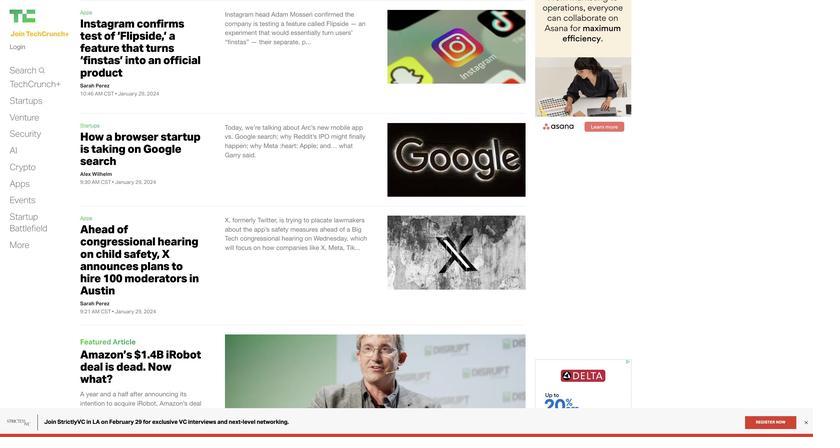 Task type: locate. For each thing, give the bounding box(es) containing it.
1 vertical spatial google
[[143, 142, 181, 156]]

2 vertical spatial to
[[107, 400, 112, 407]]

why up said.
[[250, 142, 262, 149]]

1 horizontal spatial deal
[[189, 400, 201, 407]]

1 horizontal spatial amazon's
[[160, 400, 188, 407]]

that left turns
[[122, 41, 144, 55]]

sarah perez link for perez
[[80, 82, 110, 89]]

sarah perez link for austin
[[80, 300, 110, 307]]

am down alex wilhelm link
[[92, 179, 100, 185]]

• down austin
[[112, 308, 114, 315]]

0 horizontal spatial congressional
[[80, 234, 155, 249]]

1 vertical spatial cst
[[101, 179, 111, 185]]

1 vertical spatial —
[[251, 38, 257, 45]]

login
[[10, 43, 25, 51]]

2024 inside the apps instagram confirms test of 'flipside,' a feature that turns 'finstas' into an official product sarah perez 10:46 am cst • january 29, 2024
[[147, 90, 159, 97]]

irobot,
[[137, 400, 158, 407]]

a right how
[[106, 129, 112, 144]]

1 horizontal spatial google
[[235, 133, 256, 140]]

0 vertical spatial x,
[[225, 216, 231, 224]]

2 sarah from the top
[[80, 300, 94, 307]]

2 vertical spatial 2024
[[144, 308, 156, 315]]

new
[[317, 124, 329, 131]]

1 vertical spatial deal
[[189, 400, 201, 407]]

0 vertical spatial january
[[118, 90, 137, 97]]

0 horizontal spatial deal
[[80, 360, 103, 374]]

techcrunch image
[[10, 10, 35, 22]]

0 horizontal spatial startups link
[[10, 95, 42, 106]]

vs.
[[225, 133, 233, 140]]

0 vertical spatial the
[[345, 11, 354, 18]]

0 vertical spatial about
[[283, 124, 300, 131]]

sarah up the 10:46 on the top of the page
[[80, 82, 94, 89]]

x,
[[225, 216, 231, 224], [321, 244, 327, 251]]

1 vertical spatial advertisement element
[[535, 360, 632, 437]]

apps up test
[[80, 10, 92, 15]]

1 horizontal spatial feature
[[286, 20, 306, 27]]

0 vertical spatial that
[[259, 29, 270, 36]]

0 horizontal spatial hearing
[[158, 234, 198, 249]]

1 vertical spatial about
[[225, 226, 241, 233]]

0 vertical spatial •
[[115, 90, 117, 97]]

0 vertical spatial startups link
[[10, 95, 42, 106]]

1 horizontal spatial about
[[283, 124, 300, 131]]

2 perez from the top
[[96, 300, 110, 307]]

crypto link
[[10, 161, 36, 173]]

mosseri
[[290, 11, 313, 18]]

0 vertical spatial perez
[[96, 82, 110, 89]]

apps up ahead
[[80, 216, 92, 221]]

instagram
[[225, 11, 254, 18], [80, 16, 135, 30]]

1 vertical spatial am
[[92, 179, 100, 185]]

cst inside the apps instagram confirms test of 'flipside,' a feature that turns 'finstas' into an official product sarah perez 10:46 am cst • january 29, 2024
[[104, 90, 114, 97]]

feature inside the apps instagram confirms test of 'flipside,' a feature that turns 'finstas' into an official product sarah perez 10:46 am cst • january 29, 2024
[[80, 41, 119, 55]]

mobile
[[331, 124, 350, 131]]

more link
[[10, 239, 29, 251]]

official
[[163, 53, 201, 67]]

acquire
[[114, 400, 135, 407]]

sarah perez link
[[80, 82, 110, 89], [80, 300, 110, 307]]

to up measures
[[304, 216, 309, 224]]

security
[[10, 128, 41, 139]]

0 horizontal spatial of
[[104, 29, 115, 43]]

plans
[[141, 259, 169, 273]]

ahead
[[320, 226, 338, 233]]

amazon's inside featured article amazon's $1.4b irobot deal is dead. now what?
[[80, 347, 132, 362]]

amazon's inside a year and a half after announcing its intention to acquire irobot, amazon's deal is officially d...
[[160, 400, 188, 407]]

apps inside the apps instagram confirms test of 'flipside,' a feature that turns 'finstas' into an official product sarah perez 10:46 am cst • january 29, 2024
[[80, 10, 92, 15]]

cst
[[104, 90, 114, 97], [101, 179, 111, 185], [101, 308, 111, 315]]

separate,
[[274, 38, 300, 45]]

sarah perez link up the 10:46 on the top of the page
[[80, 82, 110, 89]]

x (formerly twitter) logo on a cracked wall image
[[388, 216, 526, 290]]

2 horizontal spatial of
[[339, 226, 345, 233]]

turns
[[146, 41, 174, 55]]

reddit's
[[294, 133, 317, 140]]

0 vertical spatial google
[[235, 133, 256, 140]]

ahead
[[80, 222, 115, 236]]

congressional inside x, formerly twitter, is trying to placate lawmakers about the app's safety measures ahead of a big tech congressional hearing on wednesday, which will focus on how companies like x, meta, tik...
[[240, 235, 280, 242]]

is down head on the left
[[253, 20, 258, 27]]

finally
[[349, 133, 366, 140]]

startups inside startups how a browser startup is taking on google search alex wilhelm 9:30 am cst • january 29, 2024
[[80, 123, 100, 128]]

1 horizontal spatial that
[[259, 29, 270, 36]]

search
[[80, 154, 116, 168]]

the down formerly
[[243, 226, 252, 233]]

meta,
[[329, 244, 345, 251]]

apps inside apps ahead of congressional hearing on child safety, x announces plans to hire 100 moderators in austin sarah perez 9:21 am cst • january 29, 2024
[[80, 216, 92, 221]]

head
[[255, 11, 270, 18]]

0 horizontal spatial x,
[[225, 216, 231, 224]]

apps link for instagram confirms test of 'flipside,' a feature that turns 'finstas' into an official product
[[80, 10, 92, 15]]

2 vertical spatial cst
[[101, 308, 111, 315]]

am inside apps ahead of congressional hearing on child safety, x announces plans to hire 100 moderators in austin sarah perez 9:21 am cst • january 29, 2024
[[92, 308, 100, 315]]

child
[[96, 247, 122, 261]]

1 horizontal spatial of
[[117, 222, 128, 236]]

2 vertical spatial apps
[[80, 216, 92, 221]]

x, right like
[[321, 244, 327, 251]]

lawmakers
[[334, 216, 365, 224]]

0 horizontal spatial google
[[143, 142, 181, 156]]

1 vertical spatial january
[[115, 179, 134, 185]]

1 vertical spatial sarah
[[80, 300, 94, 307]]

testing
[[260, 20, 279, 27]]

1 vertical spatial the
[[243, 226, 252, 233]]

an right flipside
[[359, 20, 366, 27]]

1 vertical spatial feature
[[80, 41, 119, 55]]

congressional up announces
[[80, 234, 155, 249]]

1 vertical spatial 29,
[[135, 179, 143, 185]]

how
[[262, 244, 275, 251]]

1 vertical spatial startups link
[[80, 123, 100, 128]]

cst inside startups how a browser startup is taking on google search alex wilhelm 9:30 am cst • january 29, 2024
[[101, 179, 111, 185]]

0 vertical spatial deal
[[80, 360, 103, 374]]

x, left formerly
[[225, 216, 231, 224]]

of
[[104, 29, 115, 43], [117, 222, 128, 236], [339, 226, 345, 233]]

29, inside apps ahead of congressional hearing on child safety, x announces plans to hire 100 moderators in austin sarah perez 9:21 am cst • january 29, 2024
[[135, 308, 143, 315]]

about inside today, we're talking about arc's new mobile app vs. google search; why reddit's ipo might finally happen; why meta :heart: apple; and… what garry said.
[[283, 124, 300, 131]]

0 vertical spatial am
[[95, 90, 103, 97]]

1 sarah from the top
[[80, 82, 94, 89]]

hearing inside apps ahead of congressional hearing on child safety, x announces plans to hire 100 moderators in austin sarah perez 9:21 am cst • january 29, 2024
[[158, 234, 198, 249]]

0 vertical spatial apps link
[[80, 10, 92, 15]]

tech
[[225, 235, 238, 242]]

0 horizontal spatial the
[[243, 226, 252, 233]]

2 vertical spatial apps link
[[80, 216, 92, 221]]

amazon's down featured
[[80, 347, 132, 362]]

0 horizontal spatial an
[[148, 53, 161, 67]]

• down product
[[115, 90, 117, 97]]

article
[[113, 337, 136, 346]]

2 vertical spatial january
[[115, 308, 134, 315]]

apps down the crypto 'link'
[[10, 178, 30, 189]]

of right ahead
[[117, 222, 128, 236]]

perez inside the apps instagram confirms test of 'flipside,' a feature that turns 'finstas' into an official product sarah perez 10:46 am cst • january 29, 2024
[[96, 82, 110, 89]]

1 horizontal spatial startups
[[80, 123, 100, 128]]

advertisement element
[[535, 0, 632, 136], [535, 360, 632, 437]]

1 horizontal spatial instagram
[[225, 11, 254, 18]]

1 horizontal spatial hearing
[[282, 235, 303, 242]]

1 vertical spatial x,
[[321, 244, 327, 251]]

safety,
[[124, 247, 160, 261]]

1 sarah perez link from the top
[[80, 82, 110, 89]]

about up tech
[[225, 226, 241, 233]]

1 vertical spatial why
[[250, 142, 262, 149]]

placate
[[311, 216, 332, 224]]

0 vertical spatial apps
[[80, 10, 92, 15]]

hearing
[[158, 234, 198, 249], [282, 235, 303, 242]]

0 vertical spatial to
[[304, 216, 309, 224]]

why up :heart:
[[280, 133, 292, 140]]

startups for startups
[[10, 95, 42, 106]]

0 horizontal spatial about
[[225, 226, 241, 233]]

is left dead.
[[105, 360, 114, 374]]

brian heater
[[80, 428, 111, 434]]

ipo
[[319, 133, 329, 140]]

company
[[225, 20, 252, 27]]

1 vertical spatial •
[[112, 179, 114, 185]]

am right 9:21
[[92, 308, 100, 315]]

congressional down app's
[[240, 235, 280, 242]]

perez down product
[[96, 82, 110, 89]]

sarah up 9:21
[[80, 300, 94, 307]]

a inside x, formerly twitter, is trying to placate lawmakers about the app's safety measures ahead of a big tech congressional hearing on wednesday, which will focus on how companies like x, meta, tik...
[[347, 226, 350, 233]]

an
[[359, 20, 366, 27], [148, 53, 161, 67]]

join
[[10, 29, 25, 38]]

a up would
[[281, 20, 284, 27]]

a up official at the left top of page
[[169, 29, 175, 43]]

to down and
[[107, 400, 112, 407]]

instagram inside instagram head adam mosseri confirmed the company is testing a feature called flipside — an experiment that would essentially turn users' "finstas" — their separate, p...
[[225, 11, 254, 18]]

2 vertical spatial •
[[112, 308, 114, 315]]

startup battlefield link
[[10, 211, 47, 234]]

apps link
[[80, 10, 92, 15], [10, 178, 30, 189], [80, 216, 92, 221]]

1 horizontal spatial congressional
[[240, 235, 280, 242]]

0 vertical spatial 2024
[[147, 90, 159, 97]]

1 vertical spatial startups
[[80, 123, 100, 128]]

• inside the apps instagram confirms test of 'flipside,' a feature that turns 'finstas' into an official product sarah perez 10:46 am cst • january 29, 2024
[[115, 90, 117, 97]]

0 horizontal spatial amazon's
[[80, 347, 132, 362]]

formerly
[[232, 216, 256, 224]]

apps link up ahead
[[80, 216, 92, 221]]

2024 inside startups how a browser startup is taking on google search alex wilhelm 9:30 am cst • january 29, 2024
[[144, 179, 156, 185]]

1 advertisement element from the top
[[535, 0, 632, 136]]

0 vertical spatial amazon's
[[80, 347, 132, 362]]

—
[[351, 20, 357, 27], [251, 38, 257, 45]]

2 horizontal spatial to
[[304, 216, 309, 224]]

amazon's down its
[[160, 400, 188, 407]]

0 horizontal spatial that
[[122, 41, 144, 55]]

is left the 'taking'
[[80, 142, 89, 156]]

about
[[283, 124, 300, 131], [225, 226, 241, 233]]

an right the into
[[148, 53, 161, 67]]

feature down mosseri on the left
[[286, 20, 306, 27]]

1 vertical spatial sarah perez link
[[80, 300, 110, 307]]

on left child
[[80, 247, 94, 261]]

cst down wilhelm
[[101, 179, 111, 185]]

startups link up how
[[80, 123, 100, 128]]

1 horizontal spatial x,
[[321, 244, 327, 251]]

in
[[189, 271, 199, 285]]

startups link up venture at the left top of the page
[[10, 95, 42, 106]]

feature up product
[[80, 41, 119, 55]]

0 horizontal spatial feature
[[80, 41, 119, 55]]

is up safety
[[279, 216, 284, 224]]

1 horizontal spatial startups link
[[80, 123, 100, 128]]

1 horizontal spatial why
[[280, 133, 292, 140]]

+
[[65, 30, 69, 38]]

1 horizontal spatial the
[[345, 11, 354, 18]]

0 vertical spatial startups
[[10, 95, 42, 106]]

1 vertical spatial amazon's
[[160, 400, 188, 407]]

a left 'half'
[[113, 391, 116, 398]]

1 vertical spatial an
[[148, 53, 161, 67]]

sarah inside the apps instagram confirms test of 'flipside,' a feature that turns 'finstas' into an official product sarah perez 10:46 am cst • january 29, 2024
[[80, 82, 94, 89]]

1 vertical spatial that
[[122, 41, 144, 55]]

to right x
[[172, 259, 183, 273]]

of down "lawmakers"
[[339, 226, 345, 233]]

app
[[352, 124, 363, 131]]

0 vertical spatial why
[[280, 133, 292, 140]]

venture link
[[10, 111, 39, 123]]

1 vertical spatial perez
[[96, 300, 110, 307]]

am inside the apps instagram confirms test of 'flipside,' a feature that turns 'finstas' into an official product sarah perez 10:46 am cst • january 29, 2024
[[95, 90, 103, 97]]

0 horizontal spatial to
[[107, 400, 112, 407]]

is inside a year and a half after announcing its intention to acquire irobot, amazon's deal is officially d...
[[80, 409, 85, 416]]

2 vertical spatial 29,
[[135, 308, 143, 315]]

startup
[[161, 129, 201, 144]]

•
[[115, 90, 117, 97], [112, 179, 114, 185], [112, 308, 114, 315]]

am right the 10:46 on the top of the page
[[95, 90, 103, 97]]

apps link up test
[[80, 10, 92, 15]]

0 vertical spatial 29,
[[138, 90, 146, 97]]

0 vertical spatial feature
[[286, 20, 306, 27]]

:heart:
[[280, 142, 298, 149]]

0 vertical spatial cst
[[104, 90, 114, 97]]

austin
[[80, 283, 115, 297]]

0 horizontal spatial why
[[250, 142, 262, 149]]

search image
[[38, 67, 45, 74]]

1 horizontal spatial an
[[359, 20, 366, 27]]

apps link for ahead of congressional hearing on child safety, x announces plans to hire 100 moderators in austin
[[80, 216, 92, 221]]

january inside apps ahead of congressional hearing on child safety, x announces plans to hire 100 moderators in austin sarah perez 9:21 am cst • january 29, 2024
[[115, 308, 134, 315]]

startups
[[10, 95, 42, 106], [80, 123, 100, 128]]

2 advertisement element from the top
[[535, 360, 632, 437]]

that up their at the left
[[259, 29, 270, 36]]

cst inside apps ahead of congressional hearing on child safety, x announces plans to hire 100 moderators in austin sarah perez 9:21 am cst • january 29, 2024
[[101, 308, 111, 315]]

1 vertical spatial apps link
[[10, 178, 30, 189]]

browser
[[114, 129, 158, 144]]

0 vertical spatial sarah perez link
[[80, 82, 110, 89]]

about up the reddit's
[[283, 124, 300, 131]]

apps link up events
[[10, 178, 30, 189]]

p...
[[302, 38, 311, 45]]

a inside the apps instagram confirms test of 'flipside,' a feature that turns 'finstas' into an official product sarah perez 10:46 am cst • january 29, 2024
[[169, 29, 175, 43]]

startups up how
[[80, 123, 100, 128]]

of right test
[[104, 29, 115, 43]]

alex
[[80, 171, 91, 177]]

— up users'
[[351, 20, 357, 27]]

deal
[[80, 360, 103, 374], [189, 400, 201, 407]]

that inside instagram head adam mosseri confirmed the company is testing a feature called flipside — an experiment that would essentially turn users' "finstas" — their separate, p...
[[259, 29, 270, 36]]

am inside startups how a browser startup is taking on google search alex wilhelm 9:30 am cst • january 29, 2024
[[92, 179, 100, 185]]

cst right 9:21
[[101, 308, 111, 315]]

sarah
[[80, 82, 94, 89], [80, 300, 94, 307]]

• down wilhelm
[[112, 179, 114, 185]]

the up flipside
[[345, 11, 354, 18]]

is down intention
[[80, 409, 85, 416]]

sarah perez link up 9:21
[[80, 300, 110, 307]]

feature
[[286, 20, 306, 27], [80, 41, 119, 55]]

2 vertical spatial am
[[92, 308, 100, 315]]

startups up venture at the left top of the page
[[10, 95, 42, 106]]

1 perez from the top
[[96, 82, 110, 89]]

— left their at the left
[[251, 38, 257, 45]]

0 vertical spatial —
[[351, 20, 357, 27]]

perez down austin
[[96, 300, 110, 307]]

am
[[95, 90, 103, 97], [92, 179, 100, 185], [92, 308, 100, 315]]

2 sarah perez link from the top
[[80, 300, 110, 307]]

will
[[225, 244, 234, 251]]

cst right the 10:46 on the top of the page
[[104, 90, 114, 97]]

a left big
[[347, 226, 350, 233]]

1 horizontal spatial to
[[172, 259, 183, 273]]

what?
[[80, 372, 113, 386]]

of inside apps ahead of congressional hearing on child safety, x announces plans to hire 100 moderators in austin sarah perez 9:21 am cst • january 29, 2024
[[117, 222, 128, 236]]

companies
[[276, 244, 308, 251]]

dead.
[[116, 360, 146, 374]]

on right the 'taking'
[[128, 142, 141, 156]]

0 vertical spatial an
[[359, 20, 366, 27]]

0 vertical spatial advertisement element
[[535, 0, 632, 136]]

1 vertical spatial to
[[172, 259, 183, 273]]

0 horizontal spatial instagram
[[80, 16, 135, 30]]

of inside the apps instagram confirms test of 'flipside,' a feature that turns 'finstas' into an official product sarah perez 10:46 am cst • january 29, 2024
[[104, 29, 115, 43]]

startups how a browser startup is taking on google search alex wilhelm 9:30 am cst • january 29, 2024
[[80, 123, 201, 185]]

1 vertical spatial 2024
[[144, 179, 156, 185]]

'flipside,'
[[117, 29, 167, 43]]

battlefield
[[10, 222, 47, 234]]

9:30
[[80, 179, 91, 185]]

congressional inside apps ahead of congressional hearing on child safety, x announces plans to hire 100 moderators in austin sarah perez 9:21 am cst • january 29, 2024
[[80, 234, 155, 249]]

0 horizontal spatial startups
[[10, 95, 42, 106]]

0 vertical spatial sarah
[[80, 82, 94, 89]]

deal inside featured article amazon's $1.4b irobot deal is dead. now what?
[[80, 360, 103, 374]]

twitter,
[[258, 216, 278, 224]]

to
[[304, 216, 309, 224], [172, 259, 183, 273], [107, 400, 112, 407]]



Task type: vqa. For each thing, say whether or not it's contained in the screenshot.
web
no



Task type: describe. For each thing, give the bounding box(es) containing it.
big
[[352, 226, 362, 233]]

hearing inside x, formerly twitter, is trying to placate lawmakers about the app's safety measures ahead of a big tech congressional hearing on wednesday, which will focus on how companies like x, meta, tik...
[[282, 235, 303, 242]]

that inside the apps instagram confirms test of 'flipside,' a feature that turns 'finstas' into an official product sarah perez 10:46 am cst • january 29, 2024
[[122, 41, 144, 55]]

29, inside startups how a browser startup is taking on google search alex wilhelm 9:30 am cst • january 29, 2024
[[135, 179, 143, 185]]

• inside apps ahead of congressional hearing on child safety, x announces plans to hire 100 moderators in austin sarah perez 9:21 am cst • january 29, 2024
[[112, 308, 114, 315]]

colin angle image
[[225, 335, 526, 437]]

d...
[[112, 409, 121, 416]]

moderators
[[124, 271, 187, 285]]

techcrunch
[[26, 29, 65, 38]]

taking
[[91, 142, 125, 156]]

search
[[10, 64, 36, 76]]

what
[[339, 142, 353, 149]]

sarah inside apps ahead of congressional hearing on child safety, x announces plans to hire 100 moderators in austin sarah perez 9:21 am cst • january 29, 2024
[[80, 300, 94, 307]]

focus
[[236, 244, 252, 251]]

• inside startups how a browser startup is taking on google search alex wilhelm 9:30 am cst • january 29, 2024
[[112, 179, 114, 185]]

flipside
[[327, 20, 349, 27]]

google logo sign with white backlighting on dark background image
[[388, 123, 526, 197]]

29, inside the apps instagram confirms test of 'flipside,' a feature that turns 'finstas' into an official product sarah perez 10:46 am cst • january 29, 2024
[[138, 90, 146, 97]]

instagram inside the apps instagram confirms test of 'flipside,' a feature that turns 'finstas' into an official product sarah perez 10:46 am cst • january 29, 2024
[[80, 16, 135, 30]]

is inside x, formerly twitter, is trying to placate lawmakers about the app's safety measures ahead of a big tech congressional hearing on wednesday, which will focus on how companies like x, meta, tik...
[[279, 216, 284, 224]]

a year and a half after announcing its intention to acquire irobot, amazon's deal is officially d...
[[80, 391, 201, 416]]

on inside apps ahead of congressional hearing on child safety, x announces plans to hire 100 moderators in austin sarah perez 9:21 am cst • january 29, 2024
[[80, 247, 94, 261]]

apps for ahead of congressional hearing on child safety, x announces plans to hire 100 moderators in austin
[[80, 216, 92, 221]]

on down measures
[[305, 235, 312, 242]]

meta
[[264, 142, 278, 149]]

today, we're talking about arc's new mobile app vs. google search; why reddit's ipo might finally happen; why meta :heart: apple; and… what garry said.
[[225, 124, 366, 159]]

irobot
[[166, 347, 201, 362]]

a inside a year and a half after announcing its intention to acquire irobot, amazon's deal is officially d...
[[113, 391, 116, 398]]

garry
[[225, 151, 241, 159]]

is inside instagram head adam mosseri confirmed the company is testing a feature called flipside — an experiment that would essentially turn users' "finstas" — their separate, p...
[[253, 20, 258, 27]]

how a browser startup is taking on google search link
[[80, 129, 201, 168]]

events
[[10, 194, 36, 206]]

to inside a year and a half after announcing its intention to acquire irobot, amazon's deal is officially d...
[[107, 400, 112, 407]]

more
[[10, 239, 29, 250]]

and…
[[320, 142, 337, 149]]

startup
[[10, 211, 38, 222]]

security link
[[10, 128, 41, 140]]

on inside startups how a browser startup is taking on google search alex wilhelm 9:30 am cst • january 29, 2024
[[128, 142, 141, 156]]

feature inside instagram head adam mosseri confirmed the company is testing a feature called flipside — an experiment that would essentially turn users' "finstas" — their separate, p...
[[286, 20, 306, 27]]

their
[[259, 38, 272, 45]]

the inside x, formerly twitter, is trying to placate lawmakers about the app's safety measures ahead of a big tech congressional hearing on wednesday, which will focus on how companies like x, meta, tik...
[[243, 226, 252, 233]]

january inside startups how a browser startup is taking on google search alex wilhelm 9:30 am cst • january 29, 2024
[[115, 179, 134, 185]]

$1.4b
[[134, 347, 164, 362]]

apps instagram confirms test of 'flipside,' a feature that turns 'finstas' into an official product sarah perez 10:46 am cst • january 29, 2024
[[80, 10, 201, 97]]

search;
[[258, 133, 278, 140]]

how
[[80, 129, 104, 144]]

wilhelm
[[92, 171, 112, 177]]

10:46
[[80, 90, 94, 97]]

app's
[[254, 226, 270, 233]]

measures
[[290, 226, 318, 233]]

apps for instagram confirms test of 'flipside,' a feature that turns 'finstas' into an official product
[[80, 10, 92, 15]]

into
[[125, 53, 146, 67]]

crypto
[[10, 161, 36, 172]]

called
[[308, 20, 325, 27]]

alex wilhelm link
[[80, 171, 112, 177]]

product
[[80, 65, 122, 79]]

1 vertical spatial apps
[[10, 178, 30, 189]]

ai
[[10, 145, 17, 156]]

login link
[[10, 41, 25, 52]]

trying
[[286, 216, 302, 224]]

to inside x, formerly twitter, is trying to placate lawmakers about the app's safety measures ahead of a big tech congressional hearing on wednesday, which will focus on how companies like x, meta, tik...
[[304, 216, 309, 224]]

brian heater link
[[80, 428, 111, 434]]

safety
[[271, 226, 289, 233]]

announces
[[80, 259, 138, 273]]

a inside instagram head adam mosseri confirmed the company is testing a feature called flipside — an experiment that would essentially turn users' "finstas" — their separate, p...
[[281, 20, 284, 27]]

techcrunch link
[[10, 10, 74, 22]]

confirms
[[137, 16, 184, 30]]

after
[[130, 391, 143, 398]]

featured
[[80, 337, 111, 346]]

heater
[[94, 428, 111, 434]]

a
[[80, 391, 84, 398]]

"finstas"
[[225, 38, 249, 45]]

join techcrunch +
[[10, 29, 69, 38]]

deal inside a year and a half after announcing its intention to acquire irobot, amazon's deal is officially d...
[[189, 400, 201, 407]]

instagram confirms test of 'flipside,' a feature that turns 'finstas' into an official product link
[[80, 16, 201, 79]]

on left the how
[[253, 244, 261, 251]]

adam
[[271, 11, 288, 18]]

1 horizontal spatial —
[[351, 20, 357, 27]]

is inside startups how a browser startup is taking on google search alex wilhelm 9:30 am cst • january 29, 2024
[[80, 142, 89, 156]]

officially
[[87, 409, 110, 416]]

apple;
[[300, 142, 318, 149]]

talking
[[262, 124, 281, 131]]

a inside startups how a browser startup is taking on google search alex wilhelm 9:30 am cst • january 29, 2024
[[106, 129, 112, 144]]

half
[[118, 391, 128, 398]]

x, formerly twitter, is trying to placate lawmakers about the app's safety measures ahead of a big tech congressional hearing on wednesday, which will focus on how companies like x, meta, tik...
[[225, 216, 367, 251]]

venture
[[10, 111, 39, 123]]

today,
[[225, 124, 243, 131]]

ahead of congressional hearing on child safety, x announces plans to hire 100 moderators in austin link
[[80, 222, 199, 297]]

0 horizontal spatial —
[[251, 38, 257, 45]]

startups for startups how a browser startup is taking on google search alex wilhelm 9:30 am cst • january 29, 2024
[[80, 123, 100, 128]]

to inside apps ahead of congressional hearing on child safety, x announces plans to hire 100 moderators in austin sarah perez 9:21 am cst • january 29, 2024
[[172, 259, 183, 273]]

apps ahead of congressional hearing on child safety, x announces plans to hire 100 moderators in austin sarah perez 9:21 am cst • january 29, 2024
[[80, 216, 199, 315]]

2024 inside apps ahead of congressional hearing on child safety, x announces plans to hire 100 moderators in austin sarah perez 9:21 am cst • january 29, 2024
[[144, 308, 156, 315]]

we're
[[245, 124, 261, 131]]

google inside today, we're talking about arc's new mobile app vs. google search; why reddit's ipo might finally happen; why meta :heart: apple; and… what garry said.
[[235, 133, 256, 140]]

9:21
[[80, 308, 91, 315]]

the inside instagram head adam mosseri confirmed the company is testing a feature called flipside — an experiment that would essentially turn users' "finstas" — their separate, p...
[[345, 11, 354, 18]]

an inside the apps instagram confirms test of 'flipside,' a feature that turns 'finstas' into an official product sarah perez 10:46 am cst • january 29, 2024
[[148, 53, 161, 67]]

test
[[80, 29, 102, 43]]

essentially
[[291, 29, 321, 36]]

announcing
[[145, 391, 178, 398]]

instagram icon image
[[388, 10, 526, 84]]

confirmed
[[315, 11, 343, 18]]

google inside startups how a browser startup is taking on google search alex wilhelm 9:30 am cst • january 29, 2024
[[143, 142, 181, 156]]

like
[[310, 244, 319, 251]]

which
[[350, 235, 367, 242]]

perez inside apps ahead of congressional hearing on child safety, x announces plans to hire 100 moderators in austin sarah perez 9:21 am cst • january 29, 2024
[[96, 300, 110, 307]]

of inside x, formerly twitter, is trying to placate lawmakers about the app's safety measures ahead of a big tech congressional hearing on wednesday, which will focus on how companies like x, meta, tik...
[[339, 226, 345, 233]]

events link
[[10, 194, 36, 206]]

about inside x, formerly twitter, is trying to placate lawmakers about the app's safety measures ahead of a big tech congressional hearing on wednesday, which will focus on how companies like x, meta, tik...
[[225, 226, 241, 233]]

arc's
[[301, 124, 316, 131]]

tik...
[[347, 244, 360, 251]]

said.
[[243, 151, 256, 159]]

turn
[[322, 29, 334, 36]]

ai link
[[10, 145, 17, 156]]

an inside instagram head adam mosseri confirmed the company is testing a feature called flipside — an experiment that would essentially turn users' "finstas" — their separate, p...
[[359, 20, 366, 27]]

january inside the apps instagram confirms test of 'flipside,' a feature that turns 'finstas' into an official product sarah perez 10:46 am cst • january 29, 2024
[[118, 90, 137, 97]]

is inside featured article amazon's $1.4b irobot deal is dead. now what?
[[105, 360, 114, 374]]

instagram head adam mosseri confirmed the company is testing a feature called flipside — an experiment that would essentially turn users' "finstas" — their separate, p...
[[225, 11, 366, 45]]



